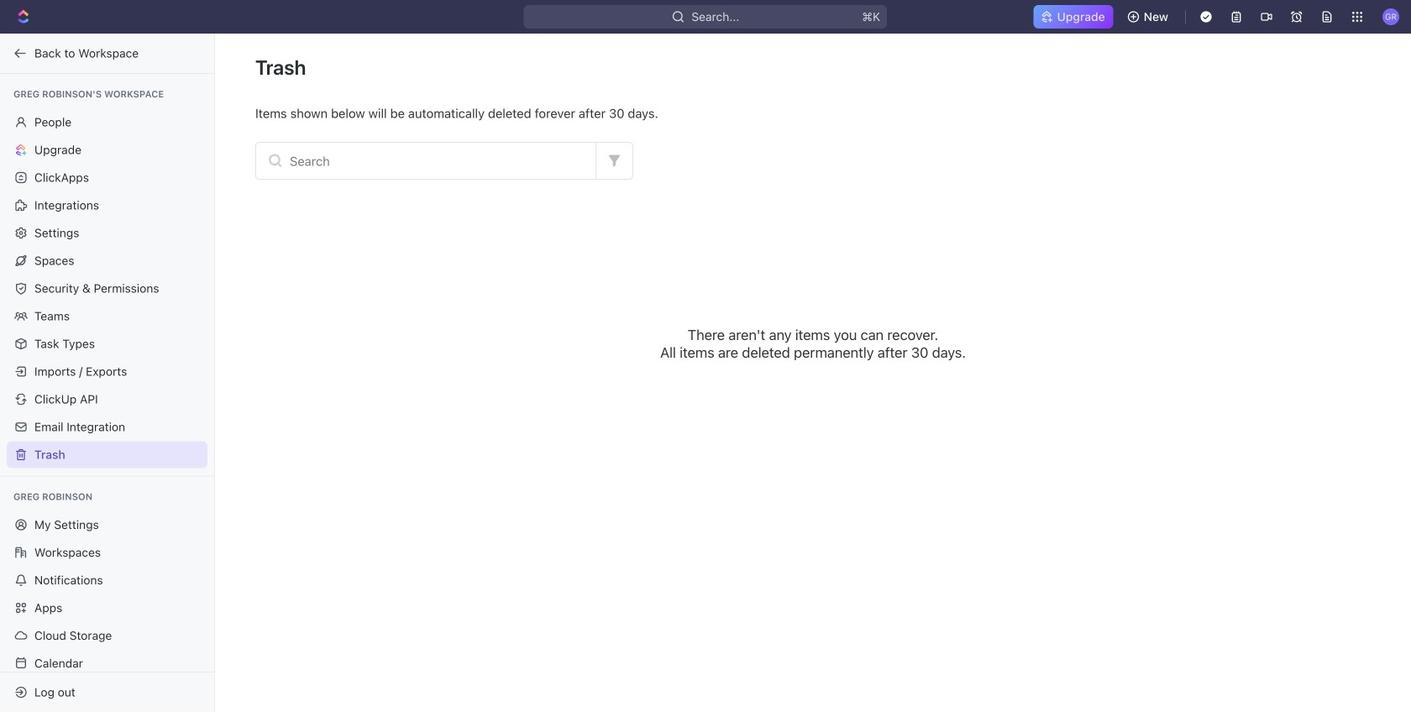Task type: locate. For each thing, give the bounding box(es) containing it.
Search text field
[[256, 143, 596, 179]]



Task type: vqa. For each thing, say whether or not it's contained in the screenshot.
search Text Field
yes



